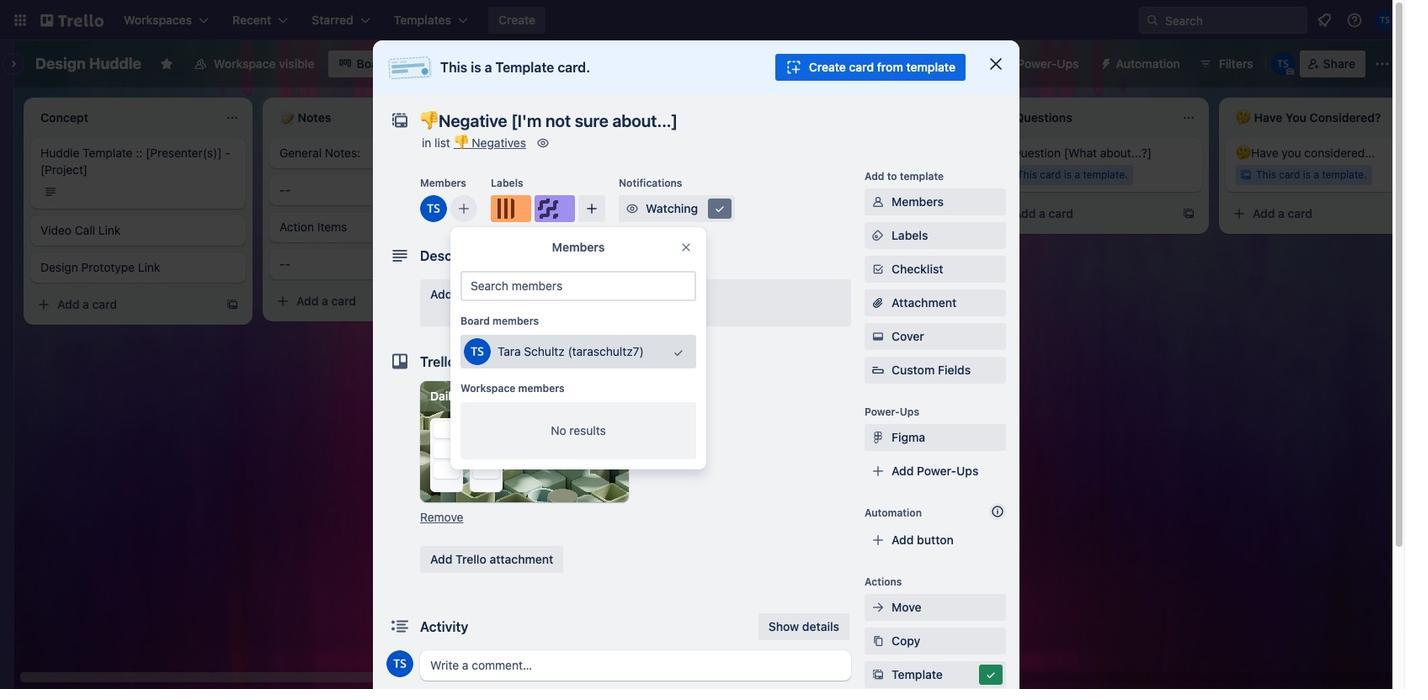 Task type: describe. For each thing, give the bounding box(es) containing it.
[i
[[580, 271, 587, 286]]

close dialog image
[[986, 54, 1006, 74]]

is down [i'm
[[825, 179, 833, 191]]

checklist link
[[865, 256, 1006, 283]]

sm image for checklist
[[870, 261, 887, 278]]

link for video call link
[[98, 223, 121, 237]]

from
[[877, 60, 904, 74]]

template button
[[865, 662, 1006, 689]]

add right tara
[[536, 332, 558, 346]]

color: purple, title: none image
[[535, 195, 575, 222]]

add a card button down 🤔have you considered... link
[[1226, 200, 1406, 227]]

automation button
[[1093, 51, 1191, 77]]

trello inside add trello attachment button
[[456, 552, 487, 567]]

star or unstar board image
[[160, 57, 173, 71]]

sm image right watching
[[712, 200, 728, 217]]

attachment button
[[865, 290, 1006, 317]]

Search field
[[1160, 8, 1307, 33]]

this is a template card.
[[440, 60, 590, 75]]

in list 👎 negatives
[[422, 136, 526, 150]]

(taraschultz7)
[[568, 344, 644, 359]]

- inside button
[[924, 56, 929, 71]]

a left the (taraschultz7)
[[561, 332, 568, 346]]

this for 🙋question [what about...?]
[[1017, 168, 1038, 181]]

video call link
[[40, 223, 121, 237]]

🙋question [what about...?]
[[997, 146, 1152, 160]]

add left to
[[865, 170, 885, 183]]

figma
[[892, 430, 926, 445]]

add a card for add a card button under description…
[[536, 332, 595, 346]]

primary element
[[0, 0, 1406, 40]]

create from template… image for add a card button under description…
[[704, 333, 718, 346]]

daily
[[430, 389, 458, 403]]

filters
[[1219, 56, 1254, 71]]

a down 🙋question [what about...?]
[[1075, 168, 1081, 181]]

add down figma
[[892, 464, 914, 478]]

sm image for automation
[[1093, 51, 1116, 74]]

0 horizontal spatial power-
[[865, 406, 900, 419]]

no
[[551, 424, 566, 438]]

remove link
[[420, 510, 464, 525]]

open information menu image
[[1347, 12, 1363, 29]]

a down 'you'
[[1279, 206, 1285, 221]]

this right customize views image
[[440, 60, 468, 75]]

this card is a template. for 🙋question [what about...?]
[[1017, 168, 1128, 181]]

add a card for add a card button underneath [what
[[1014, 206, 1074, 221]]

automation inside button
[[1116, 56, 1181, 71]]

card down 🙋question [what about...?]
[[1049, 206, 1074, 221]]

general
[[280, 146, 322, 160]]

detailed
[[497, 287, 542, 302]]

card down prototype
[[92, 297, 117, 312]]

activity
[[420, 620, 469, 635]]

Board name text field
[[27, 51, 150, 77]]

in
[[422, 136, 431, 150]]

details
[[802, 620, 840, 634]]

share
[[1324, 56, 1356, 71]]

1 vertical spatial tara schultz (taraschultz7) image
[[420, 195, 447, 222]]

move link
[[865, 595, 1006, 622]]

ups inside button
[[1057, 56, 1079, 71]]

add a card button down the "design prototype link" link
[[30, 291, 219, 318]]

add inside "link"
[[430, 287, 453, 302]]

🙋question
[[997, 146, 1061, 160]]

no results
[[551, 424, 606, 438]]

create card from template
[[809, 60, 956, 74]]

description
[[420, 248, 494, 264]]

add inside button
[[892, 533, 914, 547]]

power-ups button
[[984, 51, 1089, 77]]

-- for first -- link from the bottom of the page
[[280, 257, 290, 271]]

🙋question [what about...?] link
[[997, 145, 1193, 162]]

👍positive [i really liked...]
[[519, 271, 662, 286]]

not
[[849, 156, 866, 170]]

0 vertical spatial template
[[496, 60, 554, 75]]

move
[[892, 600, 922, 615]]

add power-ups link
[[865, 458, 1006, 485]]

this for 👍positive [i really liked...]
[[539, 294, 559, 307]]

button
[[917, 533, 954, 547]]

this card is a template. down [i'm
[[778, 179, 889, 191]]

add a card for add a card button below the "design prototype link" link
[[57, 297, 117, 312]]

about...]
[[896, 156, 942, 170]]

this for 🤔have you considered...
[[1257, 168, 1277, 181]]

board for board members
[[461, 315, 490, 328]]

watching button
[[619, 195, 735, 222]]

copy link
[[865, 628, 1006, 655]]

card down 🙋question
[[1040, 168, 1061, 181]]

remove
[[420, 510, 464, 525]]

0 horizontal spatial automation
[[865, 507, 922, 520]]

sm image for watching
[[624, 200, 641, 217]]

add down 🤔have
[[1253, 206, 1275, 221]]

daily board
[[430, 389, 494, 403]]

show
[[769, 620, 799, 634]]

board iq - sign in
[[872, 56, 970, 71]]

create from template… image for add a card button below the "design prototype link" link
[[226, 298, 239, 312]]

👎 negatives link
[[454, 136, 526, 150]]

card right schultz
[[571, 332, 595, 346]]

board for board iq - sign in
[[872, 56, 905, 71]]

template inside huddle template :: [presenter(s)] - [project]
[[83, 146, 133, 160]]

add a card button down description…
[[509, 326, 697, 353]]

1 vertical spatial power-ups
[[865, 406, 920, 419]]

copy
[[892, 634, 921, 648]]

add a card for add a card button underneath 🤔have you considered... link
[[1253, 206, 1313, 221]]

attachments
[[459, 355, 539, 370]]

design for design prototype link
[[40, 260, 78, 275]]

tara
[[498, 344, 521, 359]]

a down "create" button
[[485, 60, 492, 75]]

[project]
[[40, 163, 88, 177]]

members for board members
[[493, 315, 539, 328]]

watching
[[646, 201, 698, 216]]

board link
[[328, 51, 400, 77]]

👍positive [i really liked...] link
[[519, 270, 714, 287]]

this card is a template. for 🤔have you considered...
[[1257, 168, 1367, 181]]

checklist
[[892, 262, 944, 276]]

-- for second -- link from the bottom of the page
[[280, 183, 290, 197]]

attachment
[[490, 552, 554, 567]]

fields
[[938, 363, 971, 377]]

workspace visible
[[214, 56, 315, 71]]

is for 🤔have you considered...
[[1303, 168, 1311, 181]]

sm image for cover
[[870, 328, 887, 345]]

card down [i
[[562, 294, 583, 307]]

add a more detailed description… link
[[420, 280, 851, 327]]

trello attachments
[[420, 355, 539, 370]]

considered...
[[1305, 146, 1376, 160]]

description…
[[545, 287, 618, 302]]

🤔have you considered... link
[[1236, 145, 1406, 162]]

tara schultz (taraschultz7)
[[498, 344, 644, 359]]

👎
[[454, 136, 469, 150]]

a down [i'm
[[836, 179, 841, 191]]

design prototype link
[[40, 260, 160, 275]]

video
[[40, 223, 72, 237]]

add trello attachment
[[430, 552, 554, 567]]

huddle template :: [presenter(s)] - [project] link
[[40, 145, 236, 179]]

add trello attachment button
[[420, 547, 564, 574]]

general notes: link
[[280, 145, 475, 162]]

template. for 👍positive [i really liked...]
[[605, 294, 650, 307]]

cover link
[[865, 323, 1006, 350]]

customize views image
[[408, 56, 425, 72]]

add a card button down action items link
[[269, 288, 458, 315]]

huddle inside text field
[[89, 55, 141, 72]]

is right customize views image
[[471, 60, 481, 75]]



Task type: locate. For each thing, give the bounding box(es) containing it.
ups up figma
[[900, 406, 920, 419]]

1 vertical spatial automation
[[865, 507, 922, 520]]

1 horizontal spatial create
[[809, 60, 846, 74]]

is for 👍positive [i really liked...]
[[586, 294, 594, 307]]

sm image for copy
[[870, 633, 887, 650]]

power-ups up figma
[[865, 406, 920, 419]]

video call link link
[[40, 222, 236, 239]]

0 vertical spatial --
[[280, 183, 290, 197]]

negatives
[[472, 136, 526, 150]]

tara schultz (taraschultz7) image
[[1271, 52, 1295, 76], [420, 195, 447, 222]]

template inside button
[[907, 60, 956, 74]]

design huddle
[[35, 55, 141, 72]]

custom fields button
[[865, 362, 1006, 379]]

add down remove
[[430, 552, 453, 567]]

about...?]
[[1101, 146, 1152, 160]]

add a card down description…
[[536, 332, 595, 346]]

0 notifications image
[[1315, 10, 1335, 30]]

2 -- link from the top
[[280, 256, 475, 273]]

[presenter(s)]
[[146, 146, 222, 160]]

this card is a template. down 👍positive [i really liked...]
[[539, 294, 650, 307]]

template
[[907, 60, 956, 74], [900, 170, 944, 183]]

-- down action
[[280, 257, 290, 271]]

1 horizontal spatial huddle
[[89, 55, 141, 72]]

0 vertical spatial -- link
[[280, 182, 475, 199]]

color: orange, title: none image
[[491, 195, 531, 222]]

search image
[[1146, 13, 1160, 27]]

add a card down items
[[296, 294, 356, 308]]

workspace for workspace visible
[[214, 56, 276, 71]]

- inside huddle template :: [presenter(s)] - [project]
[[225, 146, 231, 160]]

0 vertical spatial huddle
[[89, 55, 141, 72]]

trello
[[420, 355, 456, 370], [456, 552, 487, 567]]

template. for 🤔have you considered...
[[1323, 168, 1367, 181]]

iq
[[909, 56, 921, 71]]

1 vertical spatial create
[[809, 60, 846, 74]]

board members
[[461, 315, 539, 328]]

create card from template button
[[775, 54, 966, 81]]

power-ups
[[1018, 56, 1079, 71], [865, 406, 920, 419]]

sure
[[870, 156, 893, 170]]

workspace for workspace members
[[461, 382, 516, 395]]

2 vertical spatial members
[[552, 240, 605, 254]]

2 horizontal spatial members
[[892, 195, 944, 209]]

2 -- from the top
[[280, 257, 290, 271]]

to
[[887, 170, 897, 183]]

really
[[590, 271, 619, 286]]

sm image inside copy link
[[870, 633, 887, 650]]

1 vertical spatial members
[[892, 195, 944, 209]]

is down the 🤔have you considered...
[[1303, 168, 1311, 181]]

0 vertical spatial members
[[493, 315, 539, 328]]

automation down search image
[[1116, 56, 1181, 71]]

0 horizontal spatial labels
[[491, 177, 524, 189]]

2 horizontal spatial power-
[[1018, 56, 1057, 71]]

card.
[[558, 60, 590, 75]]

-- link up action items link
[[280, 182, 475, 199]]

show details
[[769, 620, 840, 634]]

design
[[35, 55, 86, 72], [40, 260, 78, 275]]

1 vertical spatial -- link
[[280, 256, 475, 273]]

0 horizontal spatial ups
[[900, 406, 920, 419]]

power- inside button
[[1018, 56, 1057, 71]]

members
[[420, 177, 467, 189], [892, 195, 944, 209], [552, 240, 605, 254]]

create from template… image for add a card button underneath [what
[[1182, 207, 1196, 221]]

tara schultz (taraschultz7) image right filters
[[1271, 52, 1295, 76]]

1 vertical spatial labels
[[892, 228, 928, 243]]

1
[[918, 179, 922, 191]]

0 vertical spatial create
[[499, 13, 536, 27]]

trello up "daily"
[[420, 355, 456, 370]]

members up the add members to card image
[[420, 177, 467, 189]]

design prototype link link
[[40, 259, 236, 276]]

members down detailed
[[493, 315, 539, 328]]

1 vertical spatial power-
[[865, 406, 900, 419]]

this down the 👍positive
[[539, 294, 559, 307]]

::
[[136, 146, 143, 160]]

board left customize views image
[[357, 56, 390, 71]]

members
[[493, 315, 539, 328], [518, 382, 565, 395]]

power- right the close dialog image
[[1018, 56, 1057, 71]]

--
[[280, 183, 290, 197], [280, 257, 290, 271]]

create inside primary element
[[499, 13, 536, 27]]

0 vertical spatial labels
[[491, 177, 524, 189]]

is down 👍positive [i really liked...]
[[586, 294, 594, 307]]

1 horizontal spatial template
[[496, 60, 554, 75]]

sm image right power-ups button
[[1093, 51, 1116, 74]]

create button
[[488, 7, 546, 34]]

this card is a template. down the 🤔have you considered...
[[1257, 168, 1367, 181]]

1 horizontal spatial automation
[[1116, 56, 1181, 71]]

add button button
[[865, 527, 1006, 554]]

-- link
[[280, 182, 475, 199], [280, 256, 475, 273]]

1 -- link from the top
[[280, 182, 475, 199]]

0 vertical spatial power-ups
[[1018, 56, 1079, 71]]

custom fields
[[892, 363, 971, 377]]

1 vertical spatial template
[[900, 170, 944, 183]]

add power-ups
[[892, 464, 979, 478]]

add a card button down [what
[[987, 200, 1176, 227]]

1 horizontal spatial power-ups
[[1018, 56, 1079, 71]]

call
[[75, 223, 95, 237]]

sm image inside move link
[[870, 600, 887, 616]]

members down 1
[[892, 195, 944, 209]]

👎negative [i'm not sure about...] link
[[758, 155, 953, 172]]

1 vertical spatial huddle
[[40, 146, 80, 160]]

huddle left star or unstar board icon
[[89, 55, 141, 72]]

this down 🤔have
[[1257, 168, 1277, 181]]

a left create from template… image
[[456, 287, 462, 302]]

ups right the close dialog image
[[1057, 56, 1079, 71]]

sm image for move
[[870, 600, 887, 616]]

back to home image
[[40, 7, 104, 34]]

sm image inside checklist link
[[870, 261, 887, 278]]

trello left attachment at left
[[456, 552, 487, 567]]

design down the "video"
[[40, 260, 78, 275]]

Write a comment text field
[[420, 651, 851, 681]]

notifications
[[619, 177, 683, 189]]

add members to card image
[[457, 200, 471, 217]]

automation up "add button"
[[865, 507, 922, 520]]

results
[[570, 424, 606, 438]]

workspace left visible
[[214, 56, 276, 71]]

1 vertical spatial template
[[83, 146, 133, 160]]

sm image left figma
[[870, 430, 887, 446]]

1 vertical spatial trello
[[456, 552, 487, 567]]

card down 👎negative
[[801, 179, 822, 191]]

2 vertical spatial template
[[892, 668, 943, 682]]

sm image for template
[[870, 667, 887, 684]]

tara schultz (taraschultz7) image
[[1375, 10, 1395, 30], [937, 175, 957, 195], [464, 339, 491, 366], [387, 651, 414, 678]]

1 horizontal spatial tara schultz (taraschultz7) image
[[1271, 52, 1295, 76]]

0 vertical spatial design
[[35, 55, 86, 72]]

link right the call
[[98, 223, 121, 237]]

0 horizontal spatial template
[[83, 146, 133, 160]]

1 vertical spatial members
[[518, 382, 565, 395]]

notes:
[[325, 146, 361, 160]]

sm image down 'actions'
[[870, 600, 887, 616]]

2 vertical spatial power-
[[917, 464, 957, 478]]

0 horizontal spatial workspace
[[214, 56, 276, 71]]

add a card down 🙋question
[[1014, 206, 1074, 221]]

power-ups inside button
[[1018, 56, 1079, 71]]

daily board link
[[420, 382, 629, 503]]

0 vertical spatial template
[[907, 60, 956, 74]]

members for workspace members
[[518, 382, 565, 395]]

a down 🤔have you considered... link
[[1314, 168, 1320, 181]]

sm image for labels
[[870, 227, 887, 244]]

1 horizontal spatial link
[[138, 260, 160, 275]]

more
[[465, 287, 494, 302]]

huddle inside huddle template :: [presenter(s)] - [project]
[[40, 146, 80, 160]]

add left 'button'
[[892, 533, 914, 547]]

add a card down 'you'
[[1253, 206, 1313, 221]]

0 vertical spatial members
[[420, 177, 467, 189]]

1 vertical spatial link
[[138, 260, 160, 275]]

power- up figma
[[865, 406, 900, 419]]

1 horizontal spatial workspace
[[461, 382, 516, 395]]

🤔have you considered...
[[1236, 146, 1376, 160]]

0 horizontal spatial tara schultz (taraschultz7) image
[[420, 195, 447, 222]]

-- up action
[[280, 183, 290, 197]]

sm image inside members link
[[870, 194, 887, 211]]

sign
[[933, 56, 957, 71]]

2 horizontal spatial template
[[892, 668, 943, 682]]

1 horizontal spatial labels
[[892, 228, 928, 243]]

2 vertical spatial ups
[[957, 464, 979, 478]]

board
[[357, 56, 390, 71], [872, 56, 905, 71], [461, 315, 490, 328], [461, 389, 494, 403]]

create from template… image
[[465, 295, 478, 308]]

template left ::
[[83, 146, 133, 160]]

this down 👎negative
[[778, 179, 798, 191]]

board left "iq"
[[872, 56, 905, 71]]

0 vertical spatial automation
[[1116, 56, 1181, 71]]

board for board
[[357, 56, 390, 71]]

add a card down design prototype link
[[57, 297, 117, 312]]

create for create card from template
[[809, 60, 846, 74]]

1 vertical spatial --
[[280, 257, 290, 271]]

sm image inside labels link
[[870, 227, 887, 244]]

list
[[435, 136, 450, 150]]

board inside button
[[872, 56, 905, 71]]

workspace inside button
[[214, 56, 276, 71]]

-- link down action items link
[[280, 256, 475, 273]]

card inside button
[[849, 60, 874, 74]]

members down schultz
[[518, 382, 565, 395]]

0 horizontal spatial members
[[420, 177, 467, 189]]

prototype
[[81, 260, 135, 275]]

template. for 🙋question [what about...?]
[[1083, 168, 1128, 181]]

visible
[[279, 56, 315, 71]]

0 vertical spatial trello
[[420, 355, 456, 370]]

0 horizontal spatial create
[[499, 13, 536, 27]]

filters button
[[1194, 51, 1259, 77]]

a
[[485, 60, 492, 75], [1075, 168, 1081, 181], [1314, 168, 1320, 181], [836, 179, 841, 191], [1039, 206, 1046, 221], [1279, 206, 1285, 221], [456, 287, 462, 302], [322, 294, 328, 308], [597, 294, 602, 307], [83, 297, 89, 312], [561, 332, 568, 346]]

members up [i
[[552, 240, 605, 254]]

add down 🙋question
[[1014, 206, 1036, 221]]

power- down figma
[[917, 464, 957, 478]]

add down the action items at the left of page
[[296, 294, 319, 308]]

a down really
[[597, 294, 602, 307]]

schultz
[[524, 344, 565, 359]]

power-ups right the close dialog image
[[1018, 56, 1079, 71]]

0 horizontal spatial link
[[98, 223, 121, 237]]

design for design huddle
[[35, 55, 86, 72]]

template up members link
[[900, 170, 944, 183]]

0 vertical spatial power-
[[1018, 56, 1057, 71]]

0 vertical spatial tara schultz (taraschultz7) image
[[1271, 52, 1295, 76]]

this member was added to card image
[[661, 335, 696, 371]]

add a more detailed description…
[[430, 287, 618, 302]]

this card is a template. for 👍positive [i really liked...]
[[539, 294, 650, 307]]

in
[[960, 56, 970, 71]]

sm image inside automation button
[[1093, 51, 1116, 74]]

add down design prototype link
[[57, 297, 80, 312]]

sm image
[[535, 135, 552, 152], [870, 194, 887, 211], [870, 227, 887, 244], [870, 261, 887, 278], [870, 328, 887, 345], [870, 633, 887, 650], [870, 667, 887, 684], [983, 667, 1000, 684]]

0 vertical spatial ups
[[1057, 56, 1079, 71]]

create from template… image
[[1182, 207, 1196, 221], [943, 217, 957, 231], [226, 298, 239, 312], [704, 333, 718, 346]]

this
[[440, 60, 468, 75], [1017, 168, 1038, 181], [1257, 168, 1277, 181], [778, 179, 798, 191], [539, 294, 559, 307]]

0 horizontal spatial huddle
[[40, 146, 80, 160]]

template down "create" button
[[496, 60, 554, 75]]

labels
[[491, 177, 524, 189], [892, 228, 928, 243]]

add left create from template… image
[[430, 287, 453, 302]]

1 vertical spatial ups
[[900, 406, 920, 419]]

template. down 👍positive [i really liked...] 'link'
[[605, 294, 650, 307]]

design down back to home image
[[35, 55, 86, 72]]

custom
[[892, 363, 935, 377]]

a down items
[[322, 294, 328, 308]]

tara schultz (taraschultz7) image left the add members to card image
[[420, 195, 447, 222]]

share button
[[1300, 51, 1366, 77]]

template.
[[1083, 168, 1128, 181], [1323, 168, 1367, 181], [844, 179, 889, 191], [605, 294, 650, 307]]

board right "daily"
[[461, 389, 494, 403]]

1 vertical spatial design
[[40, 260, 78, 275]]

create left the board iq - sign in icon
[[809, 60, 846, 74]]

👍positive
[[519, 271, 576, 286]]

link
[[98, 223, 121, 237], [138, 260, 160, 275]]

0 vertical spatial workspace
[[214, 56, 276, 71]]

card down 'you'
[[1280, 168, 1301, 181]]

create
[[499, 13, 536, 27], [809, 60, 846, 74]]

Search members text field
[[461, 271, 696, 302]]

sm image
[[1093, 51, 1116, 74], [624, 200, 641, 217], [712, 200, 728, 217], [870, 430, 887, 446], [870, 600, 887, 616]]

board down create from template… image
[[461, 315, 490, 328]]

[what
[[1064, 146, 1097, 160]]

workspace members
[[461, 382, 565, 395]]

template inside button
[[892, 668, 943, 682]]

1 horizontal spatial ups
[[957, 464, 979, 478]]

action
[[280, 220, 314, 234]]

board iq - sign in icon image
[[854, 58, 866, 70]]

a down design prototype link
[[83, 297, 89, 312]]

board iq - sign in button
[[844, 51, 981, 77]]

general notes:
[[280, 146, 361, 160]]

None text field
[[412, 106, 968, 136]]

design inside text field
[[35, 55, 86, 72]]

2 horizontal spatial ups
[[1057, 56, 1079, 71]]

huddle template :: [presenter(s)] - [project]
[[40, 146, 231, 177]]

ups up add button button
[[957, 464, 979, 478]]

huddle up [project]
[[40, 146, 80, 160]]

1 -- from the top
[[280, 183, 290, 197]]

is for 🙋question [what about...?]
[[1064, 168, 1072, 181]]

add a card button
[[987, 200, 1176, 227], [1226, 200, 1406, 227], [269, 288, 458, 315], [30, 291, 219, 318], [509, 326, 697, 353]]

template
[[496, 60, 554, 75], [83, 146, 133, 160], [892, 668, 943, 682]]

0 vertical spatial link
[[98, 223, 121, 237]]

template. down 🙋question [what about...?] link
[[1083, 168, 1128, 181]]

is
[[471, 60, 481, 75], [1064, 168, 1072, 181], [1303, 168, 1311, 181], [825, 179, 833, 191], [586, 294, 594, 307]]

is down 🙋question [what about...?]
[[1064, 168, 1072, 181]]

actions
[[865, 576, 902, 589]]

template. down not on the right top of the page
[[844, 179, 889, 191]]

create up this is a template card.
[[499, 13, 536, 27]]

template left in
[[907, 60, 956, 74]]

0 horizontal spatial power-ups
[[865, 406, 920, 419]]

action items link
[[280, 219, 475, 236]]

👎negative
[[758, 156, 821, 170]]

a inside "link"
[[456, 287, 462, 302]]

attachment
[[892, 296, 957, 310]]

link down video call link link at the left of page
[[138, 260, 160, 275]]

workspace visible button
[[184, 51, 325, 77]]

cover
[[892, 329, 925, 344]]

ups
[[1057, 56, 1079, 71], [900, 406, 920, 419], [957, 464, 979, 478]]

members link
[[865, 189, 1006, 216]]

show menu image
[[1374, 56, 1391, 72]]

sm image for figma
[[870, 430, 887, 446]]

card down the 🤔have you considered...
[[1288, 206, 1313, 221]]

1 vertical spatial workspace
[[461, 382, 516, 395]]

labels up "checklist" on the right top of the page
[[892, 228, 928, 243]]

card left from at the right top of page
[[849, 60, 874, 74]]

1 horizontal spatial power-
[[917, 464, 957, 478]]

card down items
[[331, 294, 356, 308]]

link for design prototype link
[[138, 260, 160, 275]]

a down 🙋question
[[1039, 206, 1046, 221]]

sm image for members
[[870, 194, 887, 211]]

add a card
[[1014, 206, 1074, 221], [1253, 206, 1313, 221], [296, 294, 356, 308], [57, 297, 117, 312], [536, 332, 595, 346]]

add a card for add a card button underneath action items link
[[296, 294, 356, 308]]

labels up color: orange, title: none icon
[[491, 177, 524, 189]]

card
[[849, 60, 874, 74], [1040, 168, 1061, 181], [1280, 168, 1301, 181], [801, 179, 822, 191], [1049, 206, 1074, 221], [1288, 206, 1313, 221], [331, 294, 356, 308], [562, 294, 583, 307], [92, 297, 117, 312], [571, 332, 595, 346]]

1 horizontal spatial members
[[552, 240, 605, 254]]

add inside button
[[430, 552, 453, 567]]

sm image inside cover link
[[870, 328, 887, 345]]

workspace down "trello attachments"
[[461, 382, 516, 395]]

sm image down the notifications
[[624, 200, 641, 217]]

create for create
[[499, 13, 536, 27]]

template. down considered...
[[1323, 168, 1367, 181]]



Task type: vqa. For each thing, say whether or not it's contained in the screenshot.
Starred dropdown button
no



